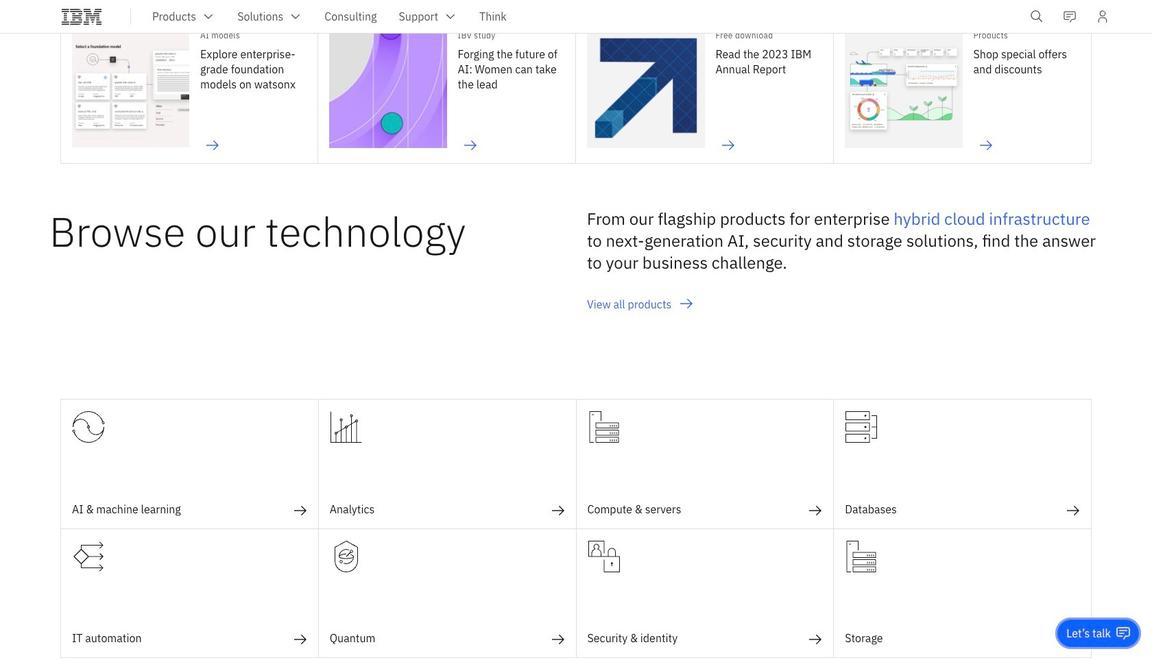 Task type: locate. For each thing, give the bounding box(es) containing it.
let's talk element
[[1067, 626, 1111, 641]]



